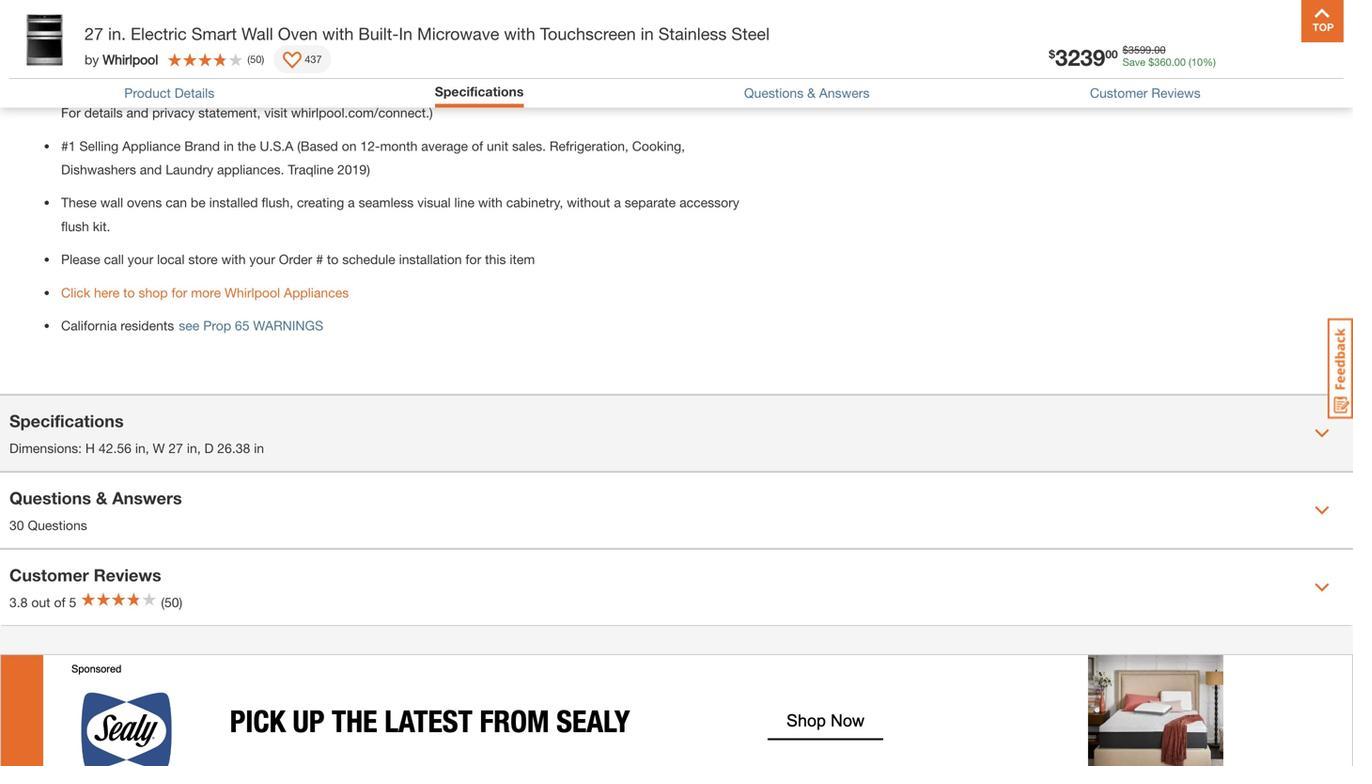 Task type: locate. For each thing, give the bounding box(es) containing it.
with up open
[[504, 24, 536, 44]]

with right line
[[478, 195, 503, 210]]

installed
[[209, 195, 258, 210]]

specifications up dimensions:
[[9, 411, 124, 431]]

to right #
[[327, 252, 339, 267]]

california
[[61, 318, 117, 333]]

customer reviews up '5'
[[9, 565, 161, 585]]

the down need
[[125, 81, 144, 97]]

12-
[[360, 138, 380, 154]]

the up required.
[[534, 58, 553, 73]]

sales.
[[512, 138, 546, 154]]

1 horizontal spatial of
[[472, 138, 483, 154]]

the up appliances.
[[238, 138, 256, 154]]

be up guided
[[169, 58, 184, 73]]

subject
[[640, 81, 682, 97]]

open
[[501, 58, 530, 73]]

0 vertical spatial customer reviews
[[1090, 85, 1201, 101]]

don't
[[87, 58, 117, 73]]

0 vertical spatial caret image
[[1315, 426, 1330, 441]]

1 horizontal spatial answers
[[820, 85, 870, 101]]

average
[[421, 138, 468, 154]]

, left w
[[145, 441, 149, 456]]

running
[[342, 81, 387, 97]]

1 vertical spatial be
[[191, 195, 206, 210]]

call
[[104, 252, 124, 267]]

( left %)
[[1189, 56, 1192, 68]]

0 vertical spatial the
[[534, 58, 553, 73]]

dishwashers
[[61, 162, 136, 177]]

statement,
[[198, 105, 261, 120]]

( left )
[[248, 53, 250, 65]]

& right change.
[[808, 85, 816, 101]]

product details button
[[124, 85, 215, 101], [124, 85, 215, 101]]

residents
[[121, 318, 174, 333]]

1 vertical spatial 27
[[169, 441, 183, 456]]

a right creating
[[348, 195, 355, 210]]

1 vertical spatial of
[[54, 595, 65, 610]]

to right need
[[154, 58, 165, 73]]

27 left in.
[[85, 24, 103, 44]]

installation
[[399, 252, 462, 267]]

a left tech
[[188, 58, 195, 73]]

appliance
[[122, 138, 181, 154]]

0 horizontal spatial ,
[[145, 441, 149, 456]]

california residents see prop 65 warnings
[[61, 318, 324, 333]]

& down 42.56
[[96, 488, 107, 508]]

caret image
[[1315, 426, 1330, 441], [1315, 580, 1330, 595]]

$ right "save"
[[1149, 56, 1155, 68]]

questions for questions & answers 30 questions
[[9, 488, 91, 508]]

1 horizontal spatial for
[[466, 252, 482, 267]]

to right 'here'
[[123, 285, 135, 300]]

1 vertical spatial customer reviews
[[9, 565, 161, 585]]

27 right w
[[169, 441, 183, 456]]

1 vertical spatial caret image
[[1315, 580, 1330, 595]]

$
[[1123, 43, 1129, 56], [1049, 47, 1056, 60], [1149, 56, 1155, 68]]

1 vertical spatial questions
[[9, 488, 91, 508]]

2 caret image from the top
[[1315, 580, 1330, 595]]

questions right 30
[[28, 518, 87, 533]]

be
[[169, 58, 184, 73], [191, 195, 206, 210]]

be right can
[[191, 195, 206, 210]]

in
[[641, 24, 654, 44], [224, 138, 234, 154], [135, 441, 145, 456], [187, 441, 197, 456], [254, 441, 264, 456]]

of left '5'
[[54, 595, 65, 610]]

a right without
[[614, 195, 621, 210]]

privacy
[[152, 105, 195, 120]]

traqline
[[288, 162, 334, 177]]

1 vertical spatial answers
[[112, 488, 182, 508]]

reviews up (50) at the bottom left of the page
[[94, 565, 161, 585]]

fi
[[462, 81, 472, 97]]

0 horizontal spatial 27
[[85, 24, 103, 44]]

0 vertical spatial &
[[808, 85, 816, 101]]

0 horizontal spatial specifications
[[9, 411, 124, 431]]

schedule
[[342, 252, 396, 267]]

0 vertical spatial for
[[466, 252, 482, 267]]

save
[[1123, 56, 1146, 68]]

and down appliance
[[140, 162, 162, 177]]

. left 10
[[1172, 56, 1175, 68]]

0 vertical spatial of
[[472, 138, 483, 154]]

questions for questions & answers
[[744, 85, 804, 101]]

flush,
[[262, 195, 293, 210]]

appliance.
[[393, 58, 453, 73]]

customer up 3.8 out of 5
[[9, 565, 89, 585]]

& for questions & answers
[[808, 85, 816, 101]]

be inside you don't need to be a tech expert to connect your new appliance. simply open the whirlpool app, add your appliance and follow the guided experience to get up and running quickly. (wi-fi and app required. features subject to change. for details and privacy statement, visit whirlpool.com/connect.)
[[169, 58, 184, 73]]

caret image
[[1315, 503, 1330, 518]]

whirlpool down touchscreen
[[556, 58, 612, 73]]

creating
[[297, 195, 344, 210]]

0 horizontal spatial reviews
[[94, 565, 161, 585]]

customer reviews
[[1090, 85, 1201, 101], [9, 565, 161, 585]]

1 horizontal spatial be
[[191, 195, 206, 210]]

3.8 out of 5
[[9, 595, 76, 610]]

,
[[145, 441, 149, 456], [197, 441, 201, 456]]

1 horizontal spatial customer reviews
[[1090, 85, 1201, 101]]

tech
[[198, 58, 224, 73]]

and inside #1 selling appliance brand in the u.s.a (based on 12-month average of unit sales. refrigeration, cooking, dishwashers and laundry appliances. traqline 2019)
[[140, 162, 162, 177]]

for right shop
[[172, 285, 187, 300]]

with
[[322, 24, 354, 44], [504, 24, 536, 44], [478, 195, 503, 210], [221, 252, 246, 267]]

0 horizontal spatial for
[[172, 285, 187, 300]]

app
[[502, 81, 526, 97]]

0 vertical spatial answers
[[820, 85, 870, 101]]

0 horizontal spatial a
[[188, 58, 195, 73]]

#1 selling appliance brand in the u.s.a (based on 12-month average of unit sales. refrigeration, cooking, dishwashers and laundry appliances. traqline 2019)
[[61, 138, 685, 177]]

2 vertical spatial the
[[238, 138, 256, 154]]

, left the d
[[197, 441, 201, 456]]

0 vertical spatial 27
[[85, 24, 103, 44]]

display image
[[283, 52, 302, 71]]

. right "save"
[[1152, 43, 1155, 56]]

of
[[472, 138, 483, 154], [54, 595, 65, 610]]

w
[[153, 441, 165, 456]]

and right the fi
[[476, 81, 498, 97]]

questions down appliance
[[744, 85, 804, 101]]

guided
[[148, 81, 188, 97]]

to
[[154, 58, 165, 73], [269, 58, 280, 73], [260, 81, 272, 97], [686, 81, 698, 97], [327, 252, 339, 267], [123, 285, 135, 300]]

whirlpool
[[103, 51, 158, 67], [556, 58, 612, 73], [225, 285, 280, 300]]

0 horizontal spatial answers
[[112, 488, 182, 508]]

for
[[466, 252, 482, 267], [172, 285, 187, 300]]

specifications down simply
[[435, 84, 524, 99]]

(wi-
[[438, 81, 462, 97]]

$ left 360
[[1123, 43, 1129, 56]]

be inside these wall ovens can be installed flush, creating a seamless visual line with cabinetry, without a separate accessory flush kit.
[[191, 195, 206, 210]]

kit.
[[93, 219, 110, 234]]

order
[[279, 252, 312, 267]]

whirlpool.com/connect.)
[[291, 105, 433, 120]]

warnings
[[253, 318, 324, 333]]

see prop 65 warnings button
[[179, 308, 324, 343]]

u.s.a
[[260, 138, 294, 154]]

1 horizontal spatial customer
[[1090, 85, 1148, 101]]

customer down "save"
[[1090, 85, 1148, 101]]

the
[[534, 58, 553, 73], [125, 81, 144, 97], [238, 138, 256, 154]]

65
[[235, 318, 250, 333]]

1 horizontal spatial the
[[238, 138, 256, 154]]

in up add
[[641, 24, 654, 44]]

reviews down 360
[[1152, 85, 1201, 101]]

customer
[[1090, 85, 1148, 101], [9, 565, 89, 585]]

00 left "save"
[[1106, 47, 1118, 60]]

( inside $ 3239 00 $ 3599 . 00 save $ 360 . 00 ( 10 %)
[[1189, 56, 1192, 68]]

1 caret image from the top
[[1315, 426, 1330, 441]]

50
[[250, 53, 262, 65]]

1 horizontal spatial specifications
[[435, 84, 524, 99]]

0 vertical spatial be
[[169, 58, 184, 73]]

0 horizontal spatial customer
[[9, 565, 89, 585]]

wall
[[100, 195, 123, 210]]

1 horizontal spatial &
[[808, 85, 816, 101]]

in right brand
[[224, 138, 234, 154]]

product image image
[[14, 9, 75, 71]]

2 horizontal spatial whirlpool
[[556, 58, 612, 73]]

& inside questions & answers 30 questions
[[96, 488, 107, 508]]

of left unit
[[472, 138, 483, 154]]

and down product
[[126, 105, 149, 120]]

expert
[[228, 58, 265, 73]]

00 left 10
[[1175, 56, 1186, 68]]

specifications dimensions: h 42.56 in , w 27 in , d 26.38 in
[[9, 411, 264, 456]]

specifications
[[435, 84, 524, 99], [9, 411, 124, 431]]

caret image down caret icon
[[1315, 580, 1330, 595]]

on
[[342, 138, 357, 154]]

whirlpool up see prop 65 warnings button
[[225, 285, 280, 300]]

0 horizontal spatial &
[[96, 488, 107, 508]]

0 horizontal spatial the
[[125, 81, 144, 97]]

$ left "save"
[[1049, 47, 1056, 60]]

437
[[305, 53, 322, 65]]

wall
[[242, 24, 273, 44]]

1 horizontal spatial 27
[[169, 441, 183, 456]]

caret image down feedback link image
[[1315, 426, 1330, 441]]

simply
[[457, 58, 497, 73]]

please call your local store with your order # to schedule installation for this item
[[61, 252, 535, 267]]

questions up 30
[[9, 488, 91, 508]]

0 vertical spatial reviews
[[1152, 85, 1201, 101]]

a
[[188, 58, 195, 73], [348, 195, 355, 210], [614, 195, 621, 210]]

1 vertical spatial for
[[172, 285, 187, 300]]

ovens
[[127, 195, 162, 210]]

0 vertical spatial questions
[[744, 85, 804, 101]]

change.
[[701, 81, 749, 97]]

add
[[645, 58, 668, 73]]

more
[[191, 285, 221, 300]]

in left w
[[135, 441, 145, 456]]

to right )
[[269, 58, 280, 73]]

0 vertical spatial customer
[[1090, 85, 1148, 101]]

reviews
[[1152, 85, 1201, 101], [94, 565, 161, 585]]

in right "26.38" at the bottom
[[254, 441, 264, 456]]

for left the 'this'
[[466, 252, 482, 267]]

details
[[175, 85, 215, 101]]

1 horizontal spatial (
[[1189, 56, 1192, 68]]

1 horizontal spatial ,
[[197, 441, 201, 456]]

1 vertical spatial &
[[96, 488, 107, 508]]

click here to shop for more whirlpool appliances
[[61, 285, 349, 300]]

27
[[85, 24, 103, 44], [169, 441, 183, 456]]

brand
[[184, 138, 220, 154]]

0 horizontal spatial be
[[169, 58, 184, 73]]

cabinetry,
[[506, 195, 563, 210]]

by whirlpool
[[85, 51, 158, 67]]

( 50 )
[[248, 53, 264, 65]]

answers for questions & answers
[[820, 85, 870, 101]]

customer reviews down "save"
[[1090, 85, 1201, 101]]

d
[[204, 441, 214, 456]]

item
[[510, 252, 535, 267]]

(based
[[297, 138, 338, 154]]

whirlpool down in.
[[103, 51, 158, 67]]

00 right 3599
[[1155, 43, 1166, 56]]

specifications inside the specifications dimensions: h 42.56 in , w 27 in , d 26.38 in
[[9, 411, 124, 431]]

to left get
[[260, 81, 272, 97]]

1 vertical spatial specifications
[[9, 411, 124, 431]]

separate
[[625, 195, 676, 210]]

answers inside questions & answers 30 questions
[[112, 488, 182, 508]]

0 vertical spatial specifications
[[435, 84, 524, 99]]

2 vertical spatial questions
[[28, 518, 87, 533]]



Task type: vqa. For each thing, say whether or not it's contained in the screenshot.
change.
yes



Task type: describe. For each thing, give the bounding box(es) containing it.
steel
[[732, 24, 770, 44]]

30
[[9, 518, 24, 533]]

0 horizontal spatial of
[[54, 595, 65, 610]]

3239
[[1056, 43, 1106, 70]]

laundry
[[166, 162, 213, 177]]

caret image for specifications
[[1315, 426, 1330, 441]]

questions & answers
[[744, 85, 870, 101]]

built-
[[359, 24, 399, 44]]

feedback link image
[[1328, 318, 1354, 419]]

here
[[94, 285, 120, 300]]

in inside #1 selling appliance brand in the u.s.a (based on 12-month average of unit sales. refrigeration, cooking, dishwashers and laundry appliances. traqline 2019)
[[224, 138, 234, 154]]

quickly.
[[390, 81, 434, 97]]

selling
[[79, 138, 119, 154]]

details
[[84, 105, 123, 120]]

1 horizontal spatial .
[[1172, 56, 1175, 68]]

microwave
[[417, 24, 500, 44]]

and right up
[[317, 81, 339, 97]]

see
[[179, 318, 200, 333]]

2 horizontal spatial a
[[614, 195, 621, 210]]

these
[[61, 195, 97, 210]]

local
[[157, 252, 185, 267]]

these wall ovens can be installed flush, creating a seamless visual line with cabinetry, without a separate accessory flush kit.
[[61, 195, 740, 234]]

click
[[61, 285, 90, 300]]

1 horizontal spatial whirlpool
[[225, 285, 280, 300]]

for
[[61, 105, 81, 120]]

can
[[166, 195, 187, 210]]

437 button
[[274, 45, 331, 73]]

1 horizontal spatial 00
[[1155, 43, 1166, 56]]

1 vertical spatial the
[[125, 81, 144, 97]]

product details
[[124, 85, 215, 101]]

2 horizontal spatial 00
[[1175, 56, 1186, 68]]

1 vertical spatial reviews
[[94, 565, 161, 585]]

and down you on the top of page
[[61, 81, 83, 97]]

required.
[[529, 81, 581, 97]]

5
[[69, 595, 76, 610]]

1 horizontal spatial reviews
[[1152, 85, 1201, 101]]

#1
[[61, 138, 76, 154]]

%)
[[1203, 56, 1216, 68]]

h
[[85, 441, 95, 456]]

features
[[585, 81, 636, 97]]

to right subject at top
[[686, 81, 698, 97]]

with right the store
[[221, 252, 246, 267]]

shop
[[139, 285, 168, 300]]

accessory
[[680, 195, 740, 210]]

your right add
[[672, 58, 698, 73]]

in
[[399, 24, 413, 44]]

prop
[[203, 318, 231, 333]]

up
[[298, 81, 313, 97]]

please
[[61, 252, 100, 267]]

in left the d
[[187, 441, 197, 456]]

stainless
[[659, 24, 727, 44]]

1 horizontal spatial a
[[348, 195, 355, 210]]

(50)
[[161, 595, 183, 610]]

in.
[[108, 24, 126, 44]]

your right call at left top
[[128, 252, 153, 267]]

)
[[262, 53, 264, 65]]

specifications for specifications dimensions: h 42.56 in , w 27 in , d 26.38 in
[[9, 411, 124, 431]]

this
[[485, 252, 506, 267]]

2 , from the left
[[197, 441, 201, 456]]

specifications for specifications
[[435, 84, 524, 99]]

visual
[[417, 195, 451, 210]]

dimensions:
[[9, 441, 82, 456]]

0 horizontal spatial (
[[248, 53, 250, 65]]

with inside these wall ovens can be installed flush, creating a seamless visual line with cabinetry, without a separate accessory flush kit.
[[478, 195, 503, 210]]

2 horizontal spatial $
[[1149, 56, 1155, 68]]

you
[[61, 58, 83, 73]]

touchscreen
[[540, 24, 636, 44]]

electric
[[131, 24, 187, 44]]

0 horizontal spatial 00
[[1106, 47, 1118, 60]]

2 horizontal spatial the
[[534, 58, 553, 73]]

oven
[[278, 24, 318, 44]]

your left order
[[249, 252, 275, 267]]

month
[[380, 138, 418, 154]]

0 horizontal spatial whirlpool
[[103, 51, 158, 67]]

questions & answers 30 questions
[[9, 488, 182, 533]]

unit
[[487, 138, 509, 154]]

42.56
[[99, 441, 132, 456]]

appliances.
[[217, 162, 284, 177]]

1 horizontal spatial $
[[1123, 43, 1129, 56]]

your left new
[[335, 58, 361, 73]]

whirlpool inside you don't need to be a tech expert to connect your new appliance. simply open the whirlpool app, add your appliance and follow the guided experience to get up and running quickly. (wi-fi and app required. features subject to change. for details and privacy statement, visit whirlpool.com/connect.)
[[556, 58, 612, 73]]

be for can
[[191, 195, 206, 210]]

follow
[[87, 81, 122, 97]]

seamless
[[359, 195, 414, 210]]

by
[[85, 51, 99, 67]]

without
[[567, 195, 611, 210]]

& for questions & answers 30 questions
[[96, 488, 107, 508]]

visit
[[264, 105, 288, 120]]

appliances
[[284, 285, 349, 300]]

0 horizontal spatial customer reviews
[[9, 565, 161, 585]]

$ 3239 00 $ 3599 . 00 save $ 360 . 00 ( 10 %)
[[1049, 43, 1216, 70]]

top button
[[1302, 0, 1344, 42]]

10
[[1192, 56, 1203, 68]]

1 vertical spatial customer
[[9, 565, 89, 585]]

app,
[[615, 58, 642, 73]]

the inside #1 selling appliance brand in the u.s.a (based on 12-month average of unit sales. refrigeration, cooking, dishwashers and laundry appliances. traqline 2019)
[[238, 138, 256, 154]]

a inside you don't need to be a tech expert to connect your new appliance. simply open the whirlpool app, add your appliance and follow the guided experience to get up and running quickly. (wi-fi and app required. features subject to change. for details and privacy statement, visit whirlpool.com/connect.)
[[188, 58, 195, 73]]

3.8
[[9, 595, 28, 610]]

you don't need to be a tech expert to connect your new appliance. simply open the whirlpool app, add your appliance and follow the guided experience to get up and running quickly. (wi-fi and app required. features subject to change. for details and privacy statement, visit whirlpool.com/connect.)
[[61, 58, 758, 120]]

360
[[1155, 56, 1172, 68]]

flush
[[61, 219, 89, 234]]

2019)
[[338, 162, 370, 177]]

of inside #1 selling appliance brand in the u.s.a (based on 12-month average of unit sales. refrigeration, cooking, dishwashers and laundry appliances. traqline 2019)
[[472, 138, 483, 154]]

answers for questions & answers 30 questions
[[112, 488, 182, 508]]

1 , from the left
[[145, 441, 149, 456]]

0 horizontal spatial .
[[1152, 43, 1155, 56]]

store
[[188, 252, 218, 267]]

with right oven
[[322, 24, 354, 44]]

27 inside the specifications dimensions: h 42.56 in , w 27 in , d 26.38 in
[[169, 441, 183, 456]]

26.38
[[217, 441, 250, 456]]

be for to
[[169, 58, 184, 73]]

0 horizontal spatial $
[[1049, 47, 1056, 60]]

caret image for customer reviews
[[1315, 580, 1330, 595]]

appliance
[[701, 58, 758, 73]]

get
[[275, 81, 294, 97]]

product
[[124, 85, 171, 101]]



